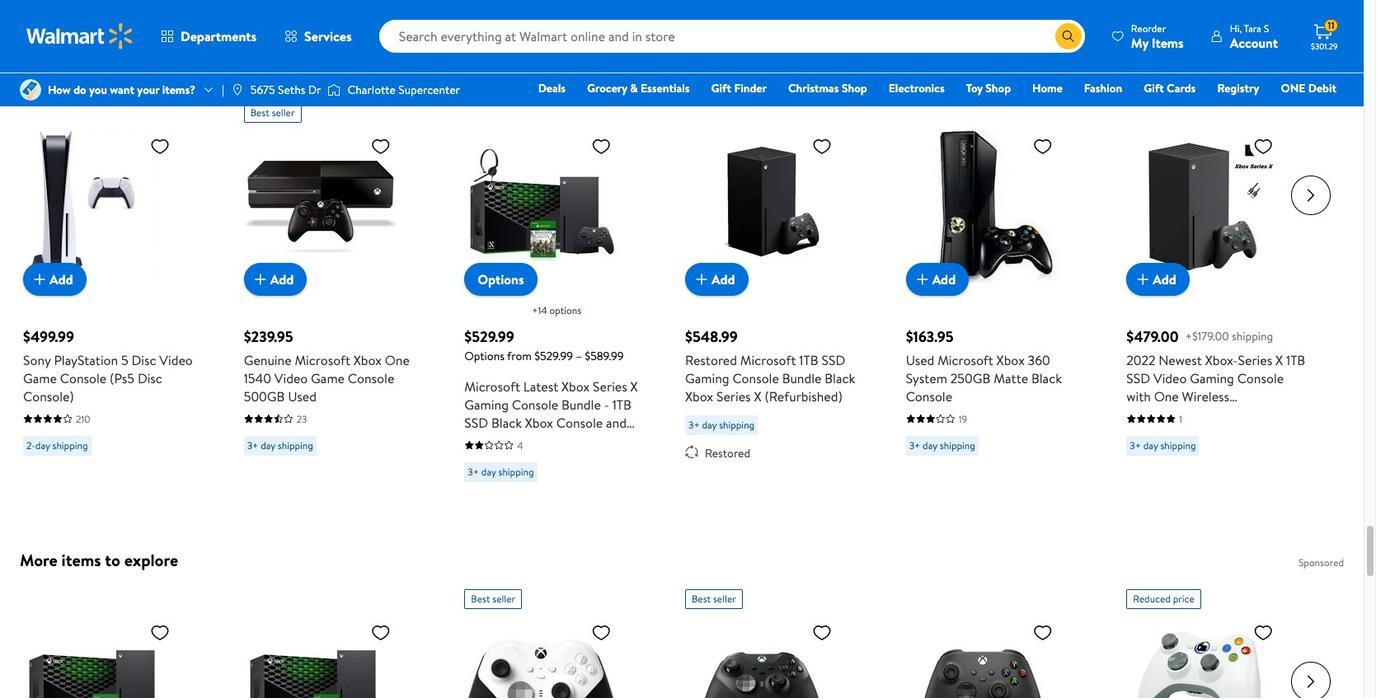 Task type: describe. For each thing, give the bounding box(es) containing it.
shipping down 19
[[940, 439, 976, 453]]

$529.99 options from $529.99 – $589.99
[[465, 327, 624, 365]]

add to favorites list, used microsoft xbox 360 system 250gb matte black console image
[[1033, 136, 1053, 157]]

microsoft for $163.95
[[938, 351, 994, 369]]

genuine microsoft xbox one 1540 video game console 500gb used image
[[244, 129, 397, 283]]

best seller for microsoft xbox elite series 2 core wireless controller - white/black image
[[471, 592, 516, 606]]

one inside $239.95 genuine microsoft xbox one 1540 video game console 500gb used
[[385, 351, 410, 369]]

microsoft xbox elite series 2 core wireless controller - white/black image
[[465, 616, 618, 699]]

speed
[[1127, 424, 1162, 442]]

fashion
[[1085, 80, 1123, 97]]

11
[[1328, 18, 1335, 32]]

3+ for $479.00
[[1130, 439, 1142, 453]]

xbox inside $239.95 genuine microsoft xbox one 1540 video game console 500gb used
[[354, 351, 382, 369]]

console inside $499.99 sony playstation 5 disc video game console (ps5 disc console)
[[60, 369, 107, 388]]

gaming for microsoft
[[465, 396, 509, 414]]

+$179.00
[[1186, 328, 1230, 345]]

next slide for more items to explore list image
[[1292, 662, 1332, 699]]

3+ for $163.95
[[910, 439, 921, 453]]

2-day shipping
[[26, 439, 88, 453]]

wireless for microsoft
[[465, 432, 512, 450]]

add to favorites list, bonadget xbox 360 controller, wireless controller for xbox 360, 2.4ghz game joystick controller gamepad remote compatible with xbox 360/360 slim, pc windows 7, 8, 10, white, 1pack image
[[1254, 623, 1274, 643]]

hi, tara s account
[[1231, 21, 1279, 52]]

bundle for $548.99
[[783, 369, 822, 388]]

video inside $479.00 +$179.00 shipping 2022 newest xbox-series x 1tb ssd video gaming console with one wireless controller,ptech ultra high speed hdmi cable
[[1154, 369, 1188, 388]]

$163.95 used microsoft xbox 360 system 250gb matte black console
[[906, 327, 1062, 406]]

home link
[[1026, 79, 1071, 97]]

microsoft xbox wireless controller - carbon black image
[[906, 616, 1060, 699]]

add to favorites list, 2022 newest xbox-series x 1tb ssd video gaming console with one wireless controller,ptech ultra high speed hdmi cable image
[[1254, 136, 1274, 157]]

creed
[[522, 450, 557, 468]]

product group containing reduced price
[[1127, 583, 1325, 699]]

used microsoft xbox 360 system 250gb matte black console image
[[906, 129, 1060, 283]]

add to favorites list, sony playstation 5 disc video game console (ps5 disc console) image
[[150, 136, 170, 157]]

1 horizontal spatial $529.99
[[535, 348, 573, 365]]

disc right (ps5
[[138, 369, 162, 388]]

0 vertical spatial and
[[606, 414, 627, 432]]

bundle for microsoft
[[562, 396, 601, 414]]

add to cart image for $239.95
[[251, 270, 270, 289]]

ad disclaimer and feedback image
[[1332, 5, 1345, 18]]

5 add from the left
[[1154, 270, 1177, 288]]

(ps5
[[110, 369, 135, 388]]

my
[[1132, 33, 1149, 52]]

shop for christmas shop
[[842, 80, 868, 97]]

3+ day shipping down 4 at the bottom of page
[[468, 465, 534, 479]]

sony
[[23, 351, 51, 369]]

black for $163.95
[[1032, 369, 1062, 388]]

items
[[1152, 33, 1184, 52]]

Search search field
[[379, 20, 1086, 53]]

0 vertical spatial options
[[478, 270, 524, 289]]

customers
[[20, 65, 97, 87]]

shop for toy shop
[[986, 80, 1012, 97]]

sony playstation 5 disc video game console (ps5 disc console) image
[[23, 129, 177, 283]]

from
[[507, 348, 532, 365]]

electronics
[[889, 80, 945, 97]]

add button for $239.95
[[244, 263, 307, 296]]

assassin's
[[465, 450, 519, 468]]

ssd inside microsoft latest xbox series x gaming console bundle - 1tb ssd black xbox console and wireless controller with assassin's creed unity and mytrix chat headset
[[465, 414, 489, 432]]

shipping down the $548.99 restored microsoft 1tb ssd gaming console bundle black xbox series x (refurbished)
[[720, 418, 755, 432]]

3+ for $239.95
[[247, 439, 258, 453]]

also
[[101, 65, 129, 87]]

dr
[[308, 82, 321, 98]]

system
[[906, 369, 948, 388]]

day for $163.95
[[923, 439, 938, 453]]

options link
[[465, 263, 537, 296]]

add for $499.99
[[49, 270, 73, 288]]

price
[[1174, 592, 1195, 606]]

4
[[518, 439, 524, 453]]

headset
[[536, 468, 583, 487]]

product group containing $499.99
[[23, 96, 208, 489]]

product group containing $163.95
[[906, 96, 1091, 489]]

product group containing $239.95
[[244, 96, 428, 489]]

1tb inside microsoft latest xbox series x gaming console bundle - 1tb ssd black xbox console and wireless controller with assassin's creed unity and mytrix chat headset
[[613, 396, 632, 414]]

departments
[[181, 27, 257, 45]]

product group containing $529.99
[[465, 96, 649, 489]]

series inside $479.00 +$179.00 shipping 2022 newest xbox-series x 1tb ssd video gaming console with one wireless controller,ptech ultra high speed hdmi cable
[[1239, 351, 1273, 369]]

deals link
[[531, 79, 573, 97]]

shipping down 23
[[278, 439, 313, 453]]

1tb inside the $548.99 restored microsoft 1tb ssd gaming console bundle black xbox series x (refurbished)
[[800, 351, 819, 369]]

add to favorites list, microsoft xbox series x gaming console bundle - 1tb ssd black xbox console and wireless controller with forza horizon 4 full game image
[[150, 623, 170, 643]]

xbox-
[[1206, 351, 1239, 369]]

controller,ptech
[[1127, 406, 1222, 424]]

$589.99
[[585, 348, 624, 365]]

$548.99
[[686, 327, 738, 347]]

charlotte supercenter
[[348, 82, 460, 98]]

5
[[121, 351, 129, 369]]

options inside "$529.99 options from $529.99 – $589.99"
[[465, 348, 505, 365]]

mytrix
[[465, 468, 502, 487]]

+14
[[532, 303, 547, 318]]

$479.00
[[1127, 327, 1179, 347]]

considered
[[133, 65, 212, 87]]

-
[[604, 396, 610, 414]]

1 vertical spatial sponsored
[[1299, 556, 1345, 570]]

console inside $479.00 +$179.00 shipping 2022 newest xbox-series x 1tb ssd video gaming console with one wireless controller,ptech ultra high speed hdmi cable
[[1238, 369, 1285, 388]]

unity
[[561, 450, 591, 468]]

grocery
[[587, 80, 628, 97]]

gift cards
[[1144, 80, 1197, 97]]

cable
[[1203, 424, 1236, 442]]

hdmi
[[1166, 424, 1200, 442]]

best seller inside the product 'group'
[[251, 105, 295, 120]]

gift for gift cards
[[1144, 80, 1165, 97]]

seller for microsoft xbox elite series 2 core wireless controller - white/black image
[[493, 592, 516, 606]]

used inside $163.95 used microsoft xbox 360 system 250gb matte black console
[[906, 351, 935, 369]]

(refurbished)
[[765, 388, 843, 406]]

seller for the microsoft xbox elite series 2 wireless controller - black image at the bottom
[[714, 592, 737, 606]]

5675 seths dr
[[251, 82, 321, 98]]

reorder my items
[[1132, 21, 1184, 52]]

1 vertical spatial and
[[594, 450, 615, 468]]

supercenter
[[399, 82, 460, 98]]

0 vertical spatial $529.99
[[465, 327, 514, 347]]

shipping down 1
[[1161, 439, 1197, 453]]

console inside $163.95 used microsoft xbox 360 system 250gb matte black console
[[906, 388, 953, 406]]

s
[[1265, 21, 1270, 35]]

more
[[20, 549, 58, 572]]

x inside $479.00 +$179.00 shipping 2022 newest xbox-series x 1tb ssd video gaming console with one wireless controller,ptech ultra high speed hdmi cable
[[1276, 351, 1284, 369]]

500gb
[[244, 388, 285, 406]]

day for $239.95
[[261, 439, 276, 453]]

gift finder link
[[704, 79, 775, 97]]

one debit link
[[1274, 79, 1345, 97]]

$499.99 sony playstation 5 disc video game console (ps5 disc console)
[[23, 327, 193, 406]]

do
[[74, 82, 86, 98]]

bonadget xbox 360 controller, wireless controller for xbox 360, 2.4ghz game joystick controller gamepad remote compatible with xbox 360/360 slim, pc windows 7, 8, 10, white, 1pack image
[[1127, 616, 1281, 699]]

options
[[550, 303, 582, 318]]

newest
[[1159, 351, 1203, 369]]

console)
[[23, 388, 74, 406]]

genuine
[[244, 351, 292, 369]]

black inside microsoft latest xbox series x gaming console bundle - 1tb ssd black xbox console and wireless controller with assassin's creed unity and mytrix chat headset
[[492, 414, 522, 432]]

explore
[[124, 549, 178, 572]]

game inside $499.99 sony playstation 5 disc video game console (ps5 disc console)
[[23, 369, 57, 388]]

ssd inside the $548.99 restored microsoft 1tb ssd gaming console bundle black xbox series x (refurbished)
[[822, 351, 846, 369]]

services button
[[271, 16, 366, 56]]

3+ day shipping down the $548.99 restored microsoft 1tb ssd gaming console bundle black xbox series x (refurbished)
[[689, 418, 755, 432]]

one
[[1282, 80, 1306, 97]]

toy shop link
[[959, 79, 1019, 97]]

grocery & essentials
[[587, 80, 690, 97]]

add button for $163.95
[[906, 263, 970, 296]]

how
[[48, 82, 71, 98]]

fashion link
[[1077, 79, 1130, 97]]

ssd inside $479.00 +$179.00 shipping 2022 newest xbox-series x 1tb ssd video gaming console with one wireless controller,ptech ultra high speed hdmi cable
[[1127, 369, 1151, 388]]

walmart+ link
[[1281, 102, 1345, 120]]

microsoft xbox elite series 2 wireless controller - black image
[[686, 616, 839, 699]]

shipping inside $479.00 +$179.00 shipping 2022 newest xbox-series x 1tb ssd video gaming console with one wireless controller,ptech ultra high speed hdmi cable
[[1233, 328, 1274, 345]]

add to cart image for $499.99
[[30, 270, 49, 289]]



Task type: locate. For each thing, give the bounding box(es) containing it.
shop right christmas
[[842, 80, 868, 97]]

add to cart image for $163.95
[[913, 270, 933, 289]]

add to cart image up $239.95 at top left
[[251, 270, 270, 289]]

wireless inside $479.00 +$179.00 shipping 2022 newest xbox-series x 1tb ssd video gaming console with one wireless controller,ptech ultra high speed hdmi cable
[[1183, 388, 1230, 406]]

microsoft down $163.95
[[938, 351, 994, 369]]

gift left finder
[[712, 80, 732, 97]]

best seller down 5675 on the left
[[251, 105, 295, 120]]

video right 5
[[160, 351, 193, 369]]

$239.95 genuine microsoft xbox one 1540 video game console 500gb used
[[244, 327, 410, 406]]

gaming inside $479.00 +$179.00 shipping 2022 newest xbox-series x 1tb ssd video gaming console with one wireless controller,ptech ultra high speed hdmi cable
[[1191, 369, 1235, 388]]

best for the microsoft xbox elite series 2 wireless controller - black image at the bottom
[[692, 592, 711, 606]]

day for $479.00
[[1144, 439, 1159, 453]]

1 vertical spatial wireless
[[465, 432, 512, 450]]

1 horizontal spatial seller
[[493, 592, 516, 606]]

xbox
[[354, 351, 382, 369], [997, 351, 1025, 369], [562, 378, 590, 396], [686, 388, 714, 406], [525, 414, 554, 432]]

 image right the dr
[[328, 82, 341, 98]]

2 game from the left
[[311, 369, 345, 388]]

2 horizontal spatial x
[[1276, 351, 1284, 369]]

seller up the microsoft xbox elite series 2 wireless controller - black image at the bottom
[[714, 592, 737, 606]]

your
[[137, 82, 160, 98]]

wireless
[[1183, 388, 1230, 406], [465, 432, 512, 450]]

xbox inside the $548.99 restored microsoft 1tb ssd gaming console bundle black xbox series x (refurbished)
[[686, 388, 714, 406]]

with down 2022
[[1127, 388, 1152, 406]]

seller down 5675 seths dr
[[272, 105, 295, 120]]

video inside $499.99 sony playstation 5 disc video game console (ps5 disc console)
[[160, 351, 193, 369]]

1 vertical spatial bundle
[[562, 396, 601, 414]]

microsoft latest xbox series x gaming console bundle - 1tb ssd black xbox console and wireless controller with assassin's creed unity and mytrix chat headset image
[[465, 129, 618, 283]]

console inside the $548.99 restored microsoft 1tb ssd gaming console bundle black xbox series x (refurbished)
[[733, 369, 779, 388]]

used up 23
[[288, 388, 317, 406]]

$529.99 left –
[[535, 348, 573, 365]]

3 add from the left
[[712, 270, 736, 288]]

add up $499.99
[[49, 270, 73, 288]]

1 horizontal spatial ssd
[[822, 351, 846, 369]]

home
[[1033, 80, 1063, 97]]

3+ day shipping for $479.00
[[1130, 439, 1197, 453]]

best seller for the microsoft xbox elite series 2 wireless controller - black image at the bottom
[[692, 592, 737, 606]]

shop right toy
[[986, 80, 1012, 97]]

add to cart image
[[30, 270, 49, 289], [251, 270, 270, 289], [692, 270, 712, 289]]

christmas shop link
[[781, 79, 875, 97]]

5675
[[251, 82, 275, 98]]

options up from
[[478, 270, 524, 289]]

2022
[[1127, 351, 1156, 369]]

black for $548.99
[[825, 369, 856, 388]]

best seller up microsoft xbox elite series 2 core wireless controller - white/black image
[[471, 592, 516, 606]]

shipping up xbox-
[[1233, 328, 1274, 345]]

2 add to cart image from the left
[[1134, 270, 1154, 289]]

23
[[297, 412, 307, 426]]

shop
[[842, 80, 868, 97], [986, 80, 1012, 97]]

1 vertical spatial used
[[288, 388, 317, 406]]

gaming inside microsoft latest xbox series x gaming console bundle - 1tb ssd black xbox console and wireless controller with assassin's creed unity and mytrix chat headset
[[465, 396, 509, 414]]

$479.00 +$179.00 shipping 2022 newest xbox-series x 1tb ssd video gaming console with one wireless controller,ptech ultra high speed hdmi cable
[[1127, 327, 1306, 442]]

restored inside the $548.99 restored microsoft 1tb ssd gaming console bundle black xbox series x (refurbished)
[[686, 351, 738, 369]]

video right 1540
[[275, 369, 308, 388]]

product group containing $548.99
[[686, 96, 870, 489]]

ssd up (refurbished)
[[822, 351, 846, 369]]

deals
[[538, 80, 566, 97]]

cards
[[1167, 80, 1197, 97]]

x up high
[[1276, 351, 1284, 369]]

1 vertical spatial $529.99
[[535, 348, 573, 365]]

tara
[[1245, 21, 1262, 35]]

x right the -
[[631, 378, 638, 396]]

game
[[23, 369, 57, 388], [311, 369, 345, 388]]

210
[[76, 412, 90, 426]]

gaming up assassin's
[[465, 396, 509, 414]]

bundle inside the $548.99 restored microsoft 1tb ssd gaming console bundle black xbox series x (refurbished)
[[783, 369, 822, 388]]

gaming for $548.99
[[686, 369, 730, 388]]

0 horizontal spatial with
[[577, 432, 602, 450]]

video inside $239.95 genuine microsoft xbox one 1540 video game console 500gb used
[[275, 369, 308, 388]]

add button up $163.95
[[906, 263, 970, 296]]

options left from
[[465, 348, 505, 365]]

add for $548.99
[[712, 270, 736, 288]]

1 add from the left
[[49, 270, 73, 288]]

1 horizontal spatial one
[[1155, 388, 1180, 406]]

 image for 5675 seths dr
[[231, 83, 244, 97]]

search icon image
[[1062, 30, 1076, 43]]

gift cards link
[[1137, 79, 1204, 97]]

shipping down 4 at the bottom of page
[[499, 465, 534, 479]]

essentials
[[641, 80, 690, 97]]

add to favorites list, genuine microsoft xbox one 1540 video game console 500gb used image
[[371, 136, 391, 157]]

how do you want your items?
[[48, 82, 196, 98]]

ultra
[[1226, 406, 1254, 424]]

2 horizontal spatial add to cart image
[[692, 270, 712, 289]]

1 horizontal spatial series
[[717, 388, 751, 406]]

gift for gift finder
[[712, 80, 732, 97]]

bundle inside microsoft latest xbox series x gaming console bundle - 1tb ssd black xbox console and wireless controller with assassin's creed unity and mytrix chat headset
[[562, 396, 601, 414]]

add to favorites list, microsoft latest xbox series x gaming console bundle - 1tb ssd black xbox console and wireless controller with assassin's creed unity and mytrix chat headset image
[[592, 136, 612, 157]]

1 horizontal spatial gift
[[1144, 80, 1165, 97]]

0 horizontal spatial ssd
[[465, 414, 489, 432]]

christmas
[[789, 80, 840, 97]]

add to cart image for $479.00
[[1134, 270, 1154, 289]]

restored microsoft 1tb ssd gaming console bundle black xbox series x (refurbished) image
[[686, 129, 839, 283]]

11 $301.29
[[1312, 18, 1339, 52]]

0 horizontal spatial game
[[23, 369, 57, 388]]

to
[[105, 549, 120, 572]]

gaming down $548.99
[[686, 369, 730, 388]]

grocery & essentials link
[[580, 79, 698, 97]]

with inside $479.00 +$179.00 shipping 2022 newest xbox-series x 1tb ssd video gaming console with one wireless controller,ptech ultra high speed hdmi cable
[[1127, 388, 1152, 406]]

departments button
[[147, 16, 271, 56]]

1 game from the left
[[23, 369, 57, 388]]

reduced
[[1134, 592, 1171, 606]]

1 horizontal spatial wireless
[[1183, 388, 1230, 406]]

2 horizontal spatial best seller
[[692, 592, 737, 606]]

add to favorites list, microsoft xbox elite series 2 wireless controller - black image
[[813, 623, 832, 643]]

microsoft inside the $548.99 restored microsoft 1tb ssd gaming console bundle black xbox series x (refurbished)
[[741, 351, 796, 369]]

1 horizontal spatial gaming
[[686, 369, 730, 388]]

1 gift from the left
[[712, 80, 732, 97]]

1 horizontal spatial 1tb
[[800, 351, 819, 369]]

1 horizontal spatial  image
[[328, 82, 341, 98]]

with
[[1127, 388, 1152, 406], [577, 432, 602, 450]]

0 horizontal spatial wireless
[[465, 432, 512, 450]]

2 horizontal spatial series
[[1239, 351, 1273, 369]]

3+ day shipping
[[689, 418, 755, 432], [247, 439, 313, 453], [910, 439, 976, 453], [1130, 439, 1197, 453], [468, 465, 534, 479]]

gift finder
[[712, 80, 767, 97]]

0 horizontal spatial black
[[492, 414, 522, 432]]

registry link
[[1211, 79, 1268, 97]]

walmart image
[[26, 23, 134, 49]]

add up $479.00
[[1154, 270, 1177, 288]]

add button
[[23, 263, 86, 296], [244, 263, 307, 296], [686, 263, 749, 296], [906, 263, 970, 296], [1127, 263, 1190, 296]]

toy
[[967, 80, 983, 97]]

microsoft inside microsoft latest xbox series x gaming console bundle - 1tb ssd black xbox console and wireless controller with assassin's creed unity and mytrix chat headset
[[465, 378, 521, 396]]

matte
[[994, 369, 1029, 388]]

add to favorites list, restored microsoft 1tb ssd gaming console bundle black xbox series x (refurbished) image
[[813, 136, 832, 157]]

add up $163.95
[[933, 270, 956, 288]]

add to cart image for $548.99
[[692, 270, 712, 289]]

0 horizontal spatial add to cart image
[[30, 270, 49, 289]]

add button up $499.99
[[23, 263, 86, 296]]

gift left cards
[[1144, 80, 1165, 97]]

bundle
[[783, 369, 822, 388], [562, 396, 601, 414]]

black inside $163.95 used microsoft xbox 360 system 250gb matte black console
[[1032, 369, 1062, 388]]

best
[[251, 105, 270, 120], [471, 592, 490, 606], [692, 592, 711, 606]]

best seller up the microsoft xbox elite series 2 wireless controller - black image at the bottom
[[692, 592, 737, 606]]

2-
[[26, 439, 35, 453]]

0 vertical spatial sponsored
[[1283, 4, 1328, 18]]

microsoft for $548.99
[[741, 351, 796, 369]]

ssd up assassin's
[[465, 414, 489, 432]]

add to favorites list, xbox series x gaming console bundle - 1tb ssd black flagship xbox console and wireless controller with sea of thieves full game image
[[371, 623, 391, 643]]

series
[[1239, 351, 1273, 369], [593, 378, 628, 396], [717, 388, 751, 406]]

2 gift from the left
[[1144, 80, 1165, 97]]

seths
[[278, 82, 306, 98]]

4 add from the left
[[933, 270, 956, 288]]

1 horizontal spatial shop
[[986, 80, 1012, 97]]

items
[[62, 549, 101, 572]]

day for $499.99
[[35, 439, 50, 453]]

product group
[[23, 96, 208, 489], [244, 96, 428, 489], [465, 96, 649, 489], [686, 96, 870, 489], [906, 96, 1091, 489], [1127, 96, 1312, 489], [465, 583, 662, 699], [686, 583, 883, 699], [1127, 583, 1325, 699]]

2 horizontal spatial 1tb
[[1287, 351, 1306, 369]]

 image
[[20, 79, 41, 101]]

series up high
[[1239, 351, 1273, 369]]

2 horizontal spatial seller
[[714, 592, 737, 606]]

gift
[[712, 80, 732, 97], [1144, 80, 1165, 97]]

1 horizontal spatial add to cart image
[[1134, 270, 1154, 289]]

0 vertical spatial one
[[385, 351, 410, 369]]

$301.29
[[1312, 40, 1339, 52]]

microsoft for $239.95
[[295, 351, 351, 369]]

best for microsoft xbox elite series 2 core wireless controller - white/black image
[[471, 592, 490, 606]]

used
[[906, 351, 935, 369], [288, 388, 317, 406]]

debit
[[1309, 80, 1337, 97]]

add for $163.95
[[933, 270, 956, 288]]

0 horizontal spatial gaming
[[465, 396, 509, 414]]

add to cart image up $548.99
[[692, 270, 712, 289]]

gaming down +$179.00
[[1191, 369, 1235, 388]]

$239.95
[[244, 327, 293, 347]]

1 vertical spatial one
[[1155, 388, 1180, 406]]

shop inside "link"
[[986, 80, 1012, 97]]

0 horizontal spatial seller
[[272, 105, 295, 120]]

video
[[160, 351, 193, 369], [275, 369, 308, 388], [1154, 369, 1188, 388]]

&
[[630, 80, 638, 97]]

microsoft inside $239.95 genuine microsoft xbox one 1540 video game console 500gb used
[[295, 351, 351, 369]]

series down $548.99
[[717, 388, 751, 406]]

0 horizontal spatial add to cart image
[[913, 270, 933, 289]]

seller
[[272, 105, 295, 120], [493, 592, 516, 606], [714, 592, 737, 606]]

gift inside "link"
[[712, 80, 732, 97]]

4 add button from the left
[[906, 263, 970, 296]]

microsoft right genuine
[[295, 351, 351, 369]]

with inside microsoft latest xbox series x gaming console bundle - 1tb ssd black xbox console and wireless controller with assassin's creed unity and mytrix chat headset
[[577, 432, 602, 450]]

playstation
[[54, 351, 118, 369]]

christmas shop
[[789, 80, 868, 97]]

add button for $548.99
[[686, 263, 749, 296]]

game inside $239.95 genuine microsoft xbox one 1540 video game console 500gb used
[[311, 369, 345, 388]]

0 horizontal spatial x
[[631, 378, 638, 396]]

1tb up (refurbished)
[[800, 351, 819, 369]]

and right unity
[[594, 450, 615, 468]]

2 horizontal spatial black
[[1032, 369, 1062, 388]]

1 vertical spatial options
[[465, 348, 505, 365]]

3 add button from the left
[[686, 263, 749, 296]]

1 vertical spatial restored
[[705, 445, 751, 462]]

shipping down 210 on the left bottom
[[52, 439, 88, 453]]

1tb
[[800, 351, 819, 369], [1287, 351, 1306, 369], [613, 396, 632, 414]]

add button for $499.99
[[23, 263, 86, 296]]

0 horizontal spatial best
[[251, 105, 270, 120]]

2 shop from the left
[[986, 80, 1012, 97]]

add button up $479.00
[[1127, 263, 1190, 296]]

wireless for $479.00
[[1183, 388, 1230, 406]]

1 horizontal spatial video
[[275, 369, 308, 388]]

Walmart Site-Wide search field
[[379, 20, 1086, 53]]

seller up microsoft xbox elite series 2 core wireless controller - white/black image
[[493, 592, 516, 606]]

options
[[478, 270, 524, 289], [465, 348, 505, 365]]

game down $499.99
[[23, 369, 57, 388]]

microsoft xbox series x gaming console bundle - 1tb ssd black xbox console and wireless controller with forza horizon 4 full game image
[[23, 616, 177, 699]]

and down $589.99
[[606, 414, 627, 432]]

2 add from the left
[[270, 270, 294, 288]]

3+
[[689, 418, 700, 432], [247, 439, 258, 453], [910, 439, 921, 453], [1130, 439, 1142, 453], [468, 465, 479, 479]]

game right genuine
[[311, 369, 345, 388]]

black inside the $548.99 restored microsoft 1tb ssd gaming console bundle black xbox series x (refurbished)
[[825, 369, 856, 388]]

2 horizontal spatial gaming
[[1191, 369, 1235, 388]]

3+ day shipping for $239.95
[[247, 439, 313, 453]]

$163.95
[[906, 327, 954, 347]]

1tb right the -
[[613, 396, 632, 414]]

 image
[[328, 82, 341, 98], [231, 83, 244, 97]]

wireless left 4 at the bottom of page
[[465, 432, 512, 450]]

0 horizontal spatial bundle
[[562, 396, 601, 414]]

series inside microsoft latest xbox series x gaming console bundle - 1tb ssd black xbox console and wireless controller with assassin's creed unity and mytrix chat headset
[[593, 378, 628, 396]]

series down $589.99
[[593, 378, 628, 396]]

$529.99 up from
[[465, 327, 514, 347]]

controller
[[515, 432, 574, 450]]

3 add to cart image from the left
[[692, 270, 712, 289]]

1 horizontal spatial add to cart image
[[251, 270, 270, 289]]

add up $548.99
[[712, 270, 736, 288]]

 image right |
[[231, 83, 244, 97]]

microsoft inside $163.95 used microsoft xbox 360 system 250gb matte black console
[[938, 351, 994, 369]]

services
[[304, 27, 352, 45]]

2022 newest xbox-series x 1tb ssd video gaming console with one wireless controller,ptech ultra high speed hdmi cable image
[[1127, 129, 1281, 283]]

add to favorites list, microsoft xbox elite series 2 core wireless controller - white/black image
[[592, 623, 612, 643]]

1 horizontal spatial used
[[906, 351, 935, 369]]

x inside microsoft latest xbox series x gaming console bundle - 1tb ssd black xbox console and wireless controller with assassin's creed unity and mytrix chat headset
[[631, 378, 638, 396]]

0 horizontal spatial $529.99
[[465, 327, 514, 347]]

0 vertical spatial wireless
[[1183, 388, 1230, 406]]

microsoft up (refurbished)
[[741, 351, 796, 369]]

you
[[89, 82, 107, 98]]

used down $163.95
[[906, 351, 935, 369]]

2 horizontal spatial best
[[692, 592, 711, 606]]

console inside $239.95 genuine microsoft xbox one 1540 video game console 500gb used
[[348, 369, 395, 388]]

3+ day shipping down 19
[[910, 439, 976, 453]]

shipping
[[1233, 328, 1274, 345], [720, 418, 755, 432], [52, 439, 88, 453], [278, 439, 313, 453], [940, 439, 976, 453], [1161, 439, 1197, 453], [499, 465, 534, 479]]

microsoft
[[295, 351, 351, 369], [741, 351, 796, 369], [938, 351, 994, 369], [465, 378, 521, 396]]

xbox series x gaming console bundle - 1tb ssd black flagship xbox console and wireless controller with sea of thieves full game image
[[244, 616, 397, 699]]

1 horizontal spatial best
[[471, 592, 490, 606]]

add to cart image up $163.95
[[913, 270, 933, 289]]

want
[[110, 82, 134, 98]]

1 shop from the left
[[842, 80, 868, 97]]

0 vertical spatial bundle
[[783, 369, 822, 388]]

one debit walmart+
[[1282, 80, 1337, 120]]

ssd down $479.00
[[1127, 369, 1151, 388]]

walmart+
[[1288, 103, 1337, 120]]

add to cart image
[[913, 270, 933, 289], [1134, 270, 1154, 289]]

add button up $239.95 at top left
[[244, 263, 307, 296]]

0 horizontal spatial shop
[[842, 80, 868, 97]]

add to cart image up $499.99
[[30, 270, 49, 289]]

1 add button from the left
[[23, 263, 86, 296]]

0 horizontal spatial used
[[288, 388, 317, 406]]

product group containing $479.00
[[1127, 96, 1312, 489]]

add button up $548.99
[[686, 263, 749, 296]]

$548.99 restored microsoft 1tb ssd gaming console bundle black xbox series x (refurbished)
[[686, 327, 856, 406]]

microsoft down from
[[465, 378, 521, 396]]

1 horizontal spatial with
[[1127, 388, 1152, 406]]

0 horizontal spatial 1tb
[[613, 396, 632, 414]]

microsoft latest xbox series x gaming console bundle - 1tb ssd black xbox console and wireless controller with assassin's creed unity and mytrix chat headset
[[465, 378, 638, 487]]

0 horizontal spatial  image
[[231, 83, 244, 97]]

1 horizontal spatial game
[[311, 369, 345, 388]]

series inside the $548.99 restored microsoft 1tb ssd gaming console bundle black xbox series x (refurbished)
[[717, 388, 751, 406]]

3+ day shipping down 23
[[247, 439, 313, 453]]

1tb right xbox-
[[1287, 351, 1306, 369]]

wireless inside microsoft latest xbox series x gaming console bundle - 1tb ssd black xbox console and wireless controller with assassin's creed unity and mytrix chat headset
[[465, 432, 512, 450]]

x inside the $548.99 restored microsoft 1tb ssd gaming console bundle black xbox series x (refurbished)
[[754, 388, 762, 406]]

add up $239.95 at top left
[[270, 270, 294, 288]]

1
[[1180, 412, 1183, 426]]

0 horizontal spatial series
[[593, 378, 628, 396]]

0 horizontal spatial gift
[[712, 80, 732, 97]]

1 horizontal spatial black
[[825, 369, 856, 388]]

19
[[959, 412, 968, 426]]

 image for charlotte supercenter
[[328, 82, 341, 98]]

0 horizontal spatial best seller
[[251, 105, 295, 120]]

2 horizontal spatial ssd
[[1127, 369, 1151, 388]]

x left (refurbished)
[[754, 388, 762, 406]]

disc right 5
[[132, 351, 156, 369]]

seller inside the product 'group'
[[272, 105, 295, 120]]

2 add button from the left
[[244, 263, 307, 296]]

add for $239.95
[[270, 270, 294, 288]]

0 vertical spatial used
[[906, 351, 935, 369]]

1 vertical spatial with
[[577, 432, 602, 450]]

2 add to cart image from the left
[[251, 270, 270, 289]]

2 horizontal spatial video
[[1154, 369, 1188, 388]]

0 horizontal spatial video
[[160, 351, 193, 369]]

high
[[1257, 406, 1285, 424]]

wireless up 1
[[1183, 388, 1230, 406]]

1tb inside $479.00 +$179.00 shipping 2022 newest xbox-series x 1tb ssd video gaming console with one wireless controller,ptech ultra high speed hdmi cable
[[1287, 351, 1306, 369]]

add to favorites list, microsoft xbox wireless controller - carbon black image
[[1033, 623, 1053, 643]]

3+ day shipping down 1
[[1130, 439, 1197, 453]]

one inside $479.00 +$179.00 shipping 2022 newest xbox-series x 1tb ssd video gaming console with one wireless controller,ptech ultra high speed hdmi cable
[[1155, 388, 1180, 406]]

customers also considered
[[20, 65, 212, 87]]

|
[[222, 82, 224, 98]]

1 horizontal spatial x
[[754, 388, 762, 406]]

hi,
[[1231, 21, 1243, 35]]

gaming inside the $548.99 restored microsoft 1tb ssd gaming console bundle black xbox series x (refurbished)
[[686, 369, 730, 388]]

1 horizontal spatial bundle
[[783, 369, 822, 388]]

5 add button from the left
[[1127, 263, 1190, 296]]

0 horizontal spatial one
[[385, 351, 410, 369]]

electronics link
[[882, 79, 953, 97]]

1 horizontal spatial best seller
[[471, 592, 516, 606]]

1540
[[244, 369, 271, 388]]

day
[[702, 418, 717, 432], [35, 439, 50, 453], [261, 439, 276, 453], [923, 439, 938, 453], [1144, 439, 1159, 453], [482, 465, 496, 479]]

video up controller,ptech
[[1154, 369, 1188, 388]]

next slide for customers also considered list image
[[1292, 176, 1332, 215]]

xbox inside $163.95 used microsoft xbox 360 system 250gb matte black console
[[997, 351, 1025, 369]]

with right controller
[[577, 432, 602, 450]]

chat
[[505, 468, 533, 487]]

3+ day shipping for $163.95
[[910, 439, 976, 453]]

and
[[606, 414, 627, 432], [594, 450, 615, 468]]

used inside $239.95 genuine microsoft xbox one 1540 video game console 500gb used
[[288, 388, 317, 406]]

add to cart image up $479.00
[[1134, 270, 1154, 289]]

1 add to cart image from the left
[[913, 270, 933, 289]]

250gb
[[951, 369, 991, 388]]

1 add to cart image from the left
[[30, 270, 49, 289]]

0 vertical spatial restored
[[686, 351, 738, 369]]

0 vertical spatial with
[[1127, 388, 1152, 406]]



Task type: vqa. For each thing, say whether or not it's contained in the screenshot.
Now
no



